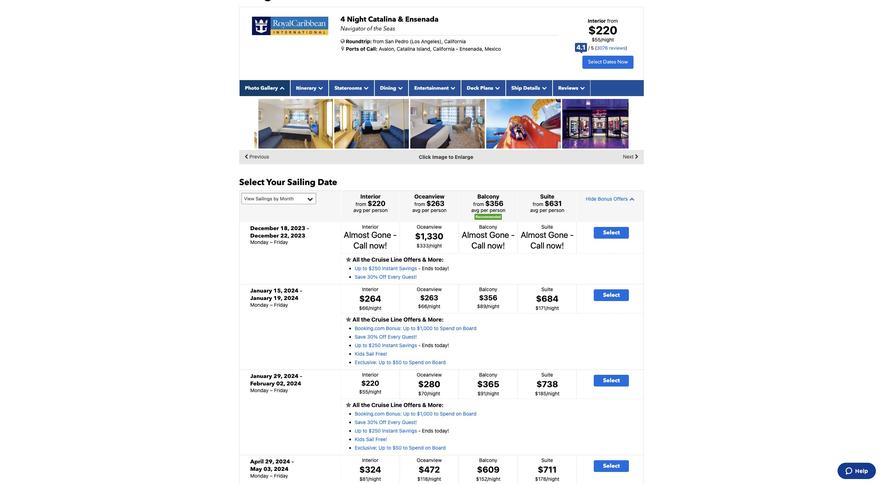 Task type: describe. For each thing, give the bounding box(es) containing it.
free! for $220
[[376, 437, 387, 443]]

$631
[[545, 200, 562, 208]]

/ inside interior from $220 $55 / night
[[601, 37, 603, 43]]

$89
[[477, 304, 487, 310]]

& for $1,330
[[423, 257, 427, 263]]

offers for almost gone - call now!
[[404, 257, 421, 263]]

interior for $220
[[362, 372, 379, 378]]

off for $264
[[379, 334, 387, 340]]

person for $220
[[372, 207, 388, 214]]

$738
[[537, 380, 558, 390]]

select link for $684
[[594, 290, 630, 302]]

4 select link from the top
[[594, 461, 630, 473]]

oceanview for $263
[[417, 287, 442, 293]]

$1,000 for $280
[[417, 411, 433, 417]]

/ for $684
[[546, 305, 548, 311]]

all for $264
[[353, 317, 360, 323]]

- inside interior almost gone - call now!
[[393, 230, 397, 240]]

interior for $324
[[362, 458, 379, 464]]

/ for $738
[[547, 391, 548, 397]]

/ for $356
[[487, 304, 488, 310]]

select          dates now
[[588, 59, 628, 65]]

$1,330
[[415, 231, 444, 241]]

up to $250 instant savings -             ends today! save 30% off every guest!
[[355, 265, 449, 280]]

2 2023 from the top
[[291, 232, 305, 240]]

january for $220
[[250, 373, 272, 381]]

select for almost gone - call now!'s select link
[[603, 229, 620, 237]]

$280
[[418, 380, 441, 390]]

almost for interior almost gone - call now!
[[344, 230, 370, 240]]

now! for interior almost gone - call now!
[[370, 241, 387, 251]]

roundtrip: from san pedro (los angeles), california
[[346, 38, 466, 44]]

avalon,
[[379, 46, 396, 52]]

april
[[250, 459, 264, 466]]

save 30% off every guest! link for $220
[[355, 420, 417, 426]]

deck
[[467, 85, 479, 92]]

$250 for $220
[[369, 428, 381, 434]]

ends inside up to $250 instant savings -             ends today! save 30% off every guest!
[[422, 265, 434, 272]]

gone for balcony almost gone - call now!
[[490, 230, 509, 240]]

chevron left image
[[245, 152, 248, 162]]

suite for $684
[[542, 287, 553, 293]]

•
[[456, 46, 459, 52]]

balcony $365 $91 / night
[[478, 372, 500, 397]]

interior from $220 $55 / night
[[588, 18, 618, 43]]

balcony $609 $152 / night
[[476, 458, 501, 483]]

staterooms
[[335, 85, 362, 92]]

cruise for $264
[[372, 317, 389, 323]]

of inside the 4 night catalina & ensenada navigator of the seas
[[367, 25, 372, 33]]

$263 inside oceanview from $263 avg per person
[[427, 200, 445, 208]]

$66 for $263
[[418, 304, 428, 310]]

may
[[250, 466, 262, 474]]

– left "19," on the left bottom of the page
[[270, 302, 273, 308]]

kids sail free! link for $264
[[355, 351, 387, 357]]

suite $738 $185 / night
[[535, 372, 560, 397]]

chevron down image for deck plans
[[494, 86, 500, 90]]

$171
[[536, 305, 546, 311]]

previous link
[[243, 152, 269, 162]]

reviews button
[[553, 80, 591, 96]]

month
[[280, 196, 294, 202]]

oceanview $1,330 $333 / night
[[415, 224, 444, 249]]

date
[[318, 177, 337, 188]]

$178
[[535, 477, 547, 483]]

/ for $324
[[368, 477, 370, 483]]

february
[[250, 380, 275, 388]]

ports of call: avalon, catalina island, california • ensenada, mexico
[[346, 46, 501, 52]]

december 18, 2023 – december 22, 2023 monday – friday
[[250, 225, 309, 246]]

spend down oceanview $263 $66 / night
[[440, 326, 455, 332]]

select for $684 select link
[[603, 292, 620, 299]]

5
[[591, 45, 594, 51]]

booking.com for $220
[[355, 411, 385, 417]]

spend up oceanview $280 $70 / night
[[409, 360, 424, 366]]

ensenada
[[405, 14, 439, 24]]

deck plans button
[[461, 80, 506, 96]]

balcony for almost
[[479, 224, 498, 230]]

ensenada,
[[460, 46, 484, 52]]

avg for $263
[[413, 207, 421, 214]]

avg for $356
[[472, 207, 480, 214]]

chevron down image for itinerary
[[317, 86, 323, 90]]

hide bonus offers
[[586, 196, 628, 202]]

booking.com bonus: up to $1,000 to spend on board save 30% off every guest! up to $250 instant savings -             ends today! kids sail free! exclusive: up to $50 to spend on board for $263
[[355, 326, 477, 366]]

night inside interior from $220 $55 / night
[[603, 37, 614, 43]]

interior $220 $55 / night
[[359, 372, 382, 395]]

today! inside up to $250 instant savings -             ends today! save 30% off every guest!
[[435, 265, 449, 272]]

pedro
[[395, 38, 409, 44]]

entertainment button
[[409, 80, 461, 96]]

photo gallery button
[[239, 80, 290, 96]]

view sailings by month
[[244, 196, 294, 202]]

$55 inside interior from $220 $55 / night
[[592, 37, 601, 43]]

1 2023 from the top
[[291, 225, 305, 233]]

$152
[[476, 477, 488, 483]]

$356 inside the balcony from $356 avg per person
[[486, 200, 504, 208]]

spend down $280
[[440, 411, 455, 417]]

gallery
[[261, 85, 278, 92]]

– right 15,
[[300, 287, 302, 295]]

1 up to $250 instant savings link from the top
[[355, 265, 417, 272]]

29, for $220
[[274, 373, 283, 381]]

2 december from the top
[[250, 232, 279, 240]]

ports
[[346, 46, 359, 52]]

royal caribbean image
[[252, 17, 328, 35]]

ship
[[512, 85, 522, 92]]

sailing
[[287, 177, 316, 188]]

$333
[[417, 243, 429, 249]]

today! for $280
[[435, 428, 449, 434]]

$220 main content
[[106, 0, 648, 485]]

4 night catalina & ensenada navigator of the seas
[[341, 14, 439, 33]]

hide bonus offers link
[[579, 193, 642, 205]]

off inside up to $250 instant savings -             ends today! save 30% off every guest!
[[379, 274, 387, 280]]

balcony for $609
[[479, 458, 498, 464]]

next
[[623, 154, 635, 160]]

$711
[[538, 465, 557, 475]]

monday for $324
[[250, 473, 269, 479]]

/ for $609
[[488, 477, 489, 483]]

kids for $264
[[355, 351, 365, 357]]

save 30% off every guest! link for $264
[[355, 334, 417, 340]]

avg for $220
[[354, 207, 362, 214]]

$324
[[360, 465, 381, 475]]

suite $684 $171 / night
[[536, 287, 559, 311]]

now! for balcony almost gone - call now!
[[488, 241, 505, 251]]

photo
[[245, 85, 259, 92]]

2 january from the top
[[250, 295, 272, 303]]

suite for $711
[[542, 458, 553, 464]]

$220 for interior from $220 avg per person
[[368, 200, 386, 208]]

bonus: for $220
[[386, 411, 402, 417]]

previous
[[248, 154, 269, 160]]

every inside up to $250 instant savings -             ends today! save 30% off every guest!
[[388, 274, 401, 280]]

to dry for image
[[563, 99, 637, 149]]

oceanview from $263 avg per person
[[413, 194, 447, 214]]

to inside navigation
[[449, 154, 454, 160]]

/ for $263
[[428, 304, 429, 310]]

spend up oceanview $472 $118 / night
[[409, 445, 424, 451]]

19,
[[274, 295, 283, 303]]

3076
[[597, 45, 608, 51]]

angeles),
[[421, 38, 443, 44]]

30% inside up to $250 instant savings -             ends today! save 30% off every guest!
[[367, 274, 378, 280]]

click image to enlarge
[[419, 154, 474, 160]]

balcony $356 $89 / night
[[477, 287, 500, 310]]

cruise for almost gone - call now!
[[372, 257, 389, 263]]

all the cruise line offers & more: for $220
[[351, 402, 444, 409]]

1 save 30% off every guest! link from the top
[[355, 274, 417, 280]]

/ for $711
[[547, 477, 548, 483]]

chevron right image
[[635, 152, 639, 162]]

your
[[266, 177, 285, 188]]

dining
[[380, 85, 396, 92]]

the for $264
[[361, 317, 370, 323]]

- inside up to $250 instant savings -             ends today! save 30% off every guest!
[[419, 265, 421, 272]]

$472
[[419, 465, 440, 475]]

(los
[[410, 38, 420, 44]]

$185
[[535, 391, 547, 397]]

select your sailing date
[[239, 177, 337, 188]]

$365
[[478, 380, 500, 390]]

reviews
[[610, 45, 626, 51]]

select for 4th select link from the top of the sailing list element
[[603, 463, 620, 471]]

guest! for $263
[[402, 334, 417, 340]]

details
[[524, 85, 540, 92]]

exclusive: up to $50 to spend on board link for $263
[[355, 360, 446, 366]]

- inside balcony almost gone - call now!
[[511, 230, 515, 240]]

$220 for interior from $220 $55 / night
[[589, 23, 618, 37]]

offers for $365
[[404, 402, 421, 409]]

$220 inside "interior $220 $55 / night"
[[362, 380, 379, 388]]

night for $684
[[548, 305, 559, 311]]

monday for $220
[[250, 388, 269, 394]]

almost for suite almost gone - call now!
[[521, 230, 547, 240]]

oceanview image
[[259, 99, 333, 149]]

& for $280
[[423, 402, 427, 409]]

)
[[626, 45, 628, 51]]

interior for from
[[361, 194, 381, 200]]

oceanview $472 $118 / night
[[417, 458, 442, 483]]

suite almost gone - call now!
[[521, 224, 574, 251]]

staterooms button
[[329, 80, 375, 96]]

more: for $1,330
[[428, 257, 444, 263]]

view sailings by month link
[[242, 193, 316, 205]]

$684
[[536, 294, 559, 304]]

$50 for $264
[[393, 360, 402, 366]]

$70
[[419, 391, 427, 397]]

$263 inside oceanview $263 $66 / night
[[420, 294, 439, 302]]

january 15, 2024 – january 19, 2024 monday – friday
[[250, 287, 302, 308]]

january for $264
[[250, 287, 272, 295]]

line for $220
[[391, 402, 402, 409]]

california for island,
[[433, 46, 455, 52]]

night for $365
[[488, 391, 499, 397]]

up inside up to $250 instant savings -             ends today! save 30% off every guest!
[[355, 265, 362, 272]]

22,
[[280, 232, 289, 240]]

night for $1,330
[[431, 243, 442, 249]]

– right 03,
[[292, 459, 294, 466]]

$356 inside the balcony $356 $89 / night
[[479, 294, 498, 302]]

catalina inside the 4 night catalina & ensenada navigator of the seas
[[368, 14, 396, 24]]

oceanview for $280
[[417, 372, 442, 378]]

now
[[618, 59, 628, 65]]

up to $250 instant savings link for $220
[[355, 428, 417, 434]]

recommended image
[[475, 214, 502, 220]]

select          dates now link
[[583, 56, 634, 69]]

seas
[[384, 25, 396, 33]]

balcony from $356 avg per person
[[472, 194, 506, 214]]

night
[[347, 14, 367, 24]]

map marker image
[[341, 46, 344, 51]]

to inside up to $250 instant savings -             ends today! save 30% off every guest!
[[363, 265, 368, 272]]

instant inside up to $250 instant savings -             ends today! save 30% off every guest!
[[382, 265, 398, 272]]

person for $631
[[549, 207, 565, 214]]

san
[[385, 38, 394, 44]]

– right may
[[270, 473, 273, 479]]

photo gallery
[[245, 85, 278, 92]]

– right '18,' at the top of page
[[307, 225, 309, 233]]

oceanview for from
[[415, 194, 445, 200]]

02,
[[276, 380, 285, 388]]



Task type: locate. For each thing, give the bounding box(es) containing it.
chevron up image right bonus
[[628, 197, 635, 202]]

itinerary
[[296, 85, 317, 92]]

more: down oceanview $263 $66 / night
[[428, 317, 444, 323]]

4 friday from the top
[[274, 473, 288, 479]]

3 all from the top
[[353, 402, 360, 409]]

all the cruise line offers & more: for almost gone - call now!
[[351, 257, 444, 263]]

1 vertical spatial $50
[[393, 445, 402, 451]]

booking.com bonus: up to $1,000 to spend on board save 30% off every guest! up to $250 instant savings -             ends today! kids sail free! exclusive: up to $50 to spend on board
[[355, 326, 477, 366], [355, 411, 477, 451]]

2 $250 from the top
[[369, 343, 381, 349]]

0 vertical spatial kids
[[355, 351, 365, 357]]

– left the 02,
[[270, 388, 273, 394]]

1 chevron down image from the left
[[317, 86, 323, 90]]

balcony for from
[[478, 194, 500, 200]]

$356 up recommended image
[[486, 200, 504, 208]]

1 person from the left
[[372, 207, 388, 214]]

on
[[456, 326, 462, 332], [425, 360, 431, 366], [456, 411, 462, 417], [425, 445, 431, 451]]

from inside suite from $631 avg per person
[[533, 201, 544, 207]]

kids sail free! link up interior $324 $81 / night
[[355, 437, 387, 443]]

0 vertical spatial line
[[391, 257, 402, 263]]

monday for almost gone - call now!
[[250, 239, 269, 246]]

person up interior almost gone - call now!
[[372, 207, 388, 214]]

$263
[[427, 200, 445, 208], [420, 294, 439, 302]]

january left "19," on the left bottom of the page
[[250, 295, 272, 303]]

monday inside april 29, 2024 – may 03, 2024 monday – friday
[[250, 473, 269, 479]]

1 free! from the top
[[376, 351, 387, 357]]

interior image
[[183, 99, 257, 149]]

guest!
[[402, 274, 417, 280], [402, 334, 417, 340], [402, 420, 417, 426]]

1 vertical spatial booking.com
[[355, 411, 385, 417]]

savings inside up to $250 instant savings -             ends today! save 30% off every guest!
[[399, 265, 417, 272]]

$66 inside oceanview $263 $66 / night
[[418, 304, 428, 310]]

island,
[[417, 46, 432, 52]]

chevron down image for entertainment
[[449, 86, 456, 90]]

person for $263
[[431, 207, 447, 214]]

person up recommended image
[[490, 207, 506, 214]]

0 vertical spatial more:
[[428, 257, 444, 263]]

per up recommended image
[[481, 207, 489, 214]]

1 exclusive: from the top
[[355, 360, 378, 366]]

monday inside january 15, 2024 – january 19, 2024 monday – friday
[[250, 302, 269, 308]]

now! for suite almost gone - call now!
[[547, 241, 564, 251]]

night
[[603, 37, 614, 43], [431, 243, 442, 249], [429, 304, 441, 310], [488, 304, 500, 310], [370, 305, 382, 311], [548, 305, 559, 311], [370, 389, 382, 395], [429, 391, 440, 397], [488, 391, 499, 397], [548, 391, 560, 397], [370, 477, 381, 483], [430, 477, 441, 483], [489, 477, 501, 483], [548, 477, 560, 483]]

california up •
[[444, 38, 466, 44]]

& left ensenada
[[398, 14, 404, 24]]

monday left 22,
[[250, 239, 269, 246]]

offers up up to $250 instant savings -             ends today! save 30% off every guest!
[[404, 257, 421, 263]]

of right 'navigator'
[[367, 25, 372, 33]]

every
[[388, 274, 401, 280], [388, 334, 401, 340], [388, 420, 401, 426]]

$250
[[369, 265, 381, 272], [369, 343, 381, 349], [369, 428, 381, 434]]

0 vertical spatial 29,
[[274, 373, 283, 381]]

0 horizontal spatial chevron up image
[[278, 86, 285, 90]]

0 vertical spatial guest!
[[402, 274, 417, 280]]

all right star image
[[353, 257, 360, 263]]

person inside suite from $631 avg per person
[[549, 207, 565, 214]]

0 vertical spatial $1,000
[[417, 326, 433, 332]]

night inside interior $324 $81 / night
[[370, 477, 381, 483]]

1 all the cruise line offers & more: from the top
[[351, 257, 444, 263]]

the blaster image
[[487, 99, 561, 149]]

star image for $220
[[346, 403, 351, 408]]

almost down recommended image
[[462, 230, 488, 240]]

$264
[[359, 294, 381, 304]]

2 more: from the top
[[428, 317, 444, 323]]

chevron down image inside reviews dropdown button
[[579, 86, 585, 90]]

every for $264
[[388, 334, 401, 340]]

1 save from the top
[[355, 274, 366, 280]]

2 vertical spatial up to $250 instant savings link
[[355, 428, 417, 434]]

/ inside the balcony $356 $89 / night
[[487, 304, 488, 310]]

balcony
[[478, 194, 500, 200], [479, 224, 498, 230], [479, 287, 498, 293], [479, 372, 498, 378], [479, 458, 498, 464]]

1 monday from the top
[[250, 239, 269, 246]]

up to $250 instant savings link
[[355, 265, 417, 272], [355, 343, 417, 349], [355, 428, 417, 434]]

enlarge
[[455, 154, 474, 160]]

chevron up image
[[278, 86, 285, 90], [628, 197, 635, 202]]

chevron up image for hide bonus offers
[[628, 197, 635, 202]]

2 avg from the left
[[413, 207, 421, 214]]

3 almost from the left
[[521, 230, 547, 240]]

0 vertical spatial exclusive: up to $50 to spend on board link
[[355, 360, 446, 366]]

4 per from the left
[[540, 207, 548, 214]]

gone inside interior almost gone - call now!
[[372, 230, 391, 240]]

chevron up image for photo gallery
[[278, 86, 285, 90]]

1 booking.com bonus: up to $1,000 to spend on board link from the top
[[355, 326, 477, 332]]

balcony almost gone - call now!
[[462, 224, 515, 251]]

$250 for $264
[[369, 343, 381, 349]]

select
[[588, 59, 602, 65], [239, 177, 265, 188], [603, 229, 620, 237], [603, 292, 620, 299], [603, 377, 620, 385], [603, 463, 620, 471]]

offers down $70
[[404, 402, 421, 409]]

sail up "interior $220 $55 / night"
[[366, 351, 374, 357]]

ends for $280
[[422, 428, 434, 434]]

california left •
[[433, 46, 455, 52]]

1 $250 from the top
[[369, 265, 381, 272]]

0 vertical spatial star image
[[346, 317, 351, 323]]

3 friday from the top
[[274, 388, 288, 394]]

2 sail from the top
[[366, 437, 374, 443]]

exclusive: up interior $324 $81 / night
[[355, 445, 378, 451]]

0 horizontal spatial catalina
[[368, 14, 396, 24]]

1 vertical spatial savings
[[399, 343, 417, 349]]

exclusive: up "interior $220 $55 / night"
[[355, 360, 378, 366]]

call inside interior almost gone - call now!
[[354, 241, 368, 251]]

hide
[[586, 196, 597, 202]]

up
[[355, 265, 362, 272], [403, 326, 410, 332], [355, 343, 362, 349], [379, 360, 386, 366], [403, 411, 410, 417], [355, 428, 362, 434], [379, 445, 386, 451]]

select for select your sailing date
[[239, 177, 265, 188]]

$1,000
[[417, 326, 433, 332], [417, 411, 433, 417]]

1 guest! from the top
[[402, 274, 417, 280]]

from right interior
[[608, 18, 618, 24]]

suite inside suite almost gone - call now!
[[542, 224, 553, 230]]

star image
[[346, 317, 351, 323], [346, 403, 351, 408]]

2 guest! from the top
[[402, 334, 417, 340]]

the for almost gone - call now!
[[361, 257, 370, 263]]

chevron down image
[[317, 86, 323, 90], [396, 86, 403, 90], [449, 86, 456, 90], [494, 86, 500, 90], [579, 86, 585, 90]]

2 vertical spatial save 30% off every guest! link
[[355, 420, 417, 426]]

0 horizontal spatial $55
[[359, 389, 368, 395]]

03,
[[264, 466, 273, 474]]

friday inside january 15, 2024 – january 19, 2024 monday – friday
[[274, 302, 288, 308]]

gone down "interior from $220 avg per person"
[[372, 230, 391, 240]]

savings for $263
[[399, 343, 417, 349]]

1 vertical spatial cruise
[[372, 317, 389, 323]]

save for $264
[[355, 334, 366, 340]]

2 booking.com bonus: up to $1,000 to spend on board link from the top
[[355, 411, 477, 417]]

chevron down image
[[362, 86, 369, 90], [540, 86, 547, 90]]

0 horizontal spatial call
[[354, 241, 368, 251]]

1 line from the top
[[391, 257, 402, 263]]

from inside "interior from $220 avg per person"
[[356, 201, 366, 207]]

today!
[[435, 265, 449, 272], [435, 343, 449, 349], [435, 428, 449, 434]]

/ inside oceanview $1,330 $333 / night
[[429, 243, 431, 249]]

4.1 / 5 ( 3076 reviews )
[[577, 44, 628, 51]]

$1,000 down $70
[[417, 411, 433, 417]]

0 vertical spatial sail
[[366, 351, 374, 357]]

save inside up to $250 instant savings -             ends today! save 30% off every guest!
[[355, 274, 366, 280]]

booking.com bonus: up to $1,000 to spend on board link down $70
[[355, 411, 477, 417]]

more: for $263
[[428, 317, 444, 323]]

4 person from the left
[[549, 207, 565, 214]]

0 vertical spatial $55
[[592, 37, 601, 43]]

0 vertical spatial all the cruise line offers & more:
[[351, 257, 444, 263]]

plans
[[481, 85, 494, 92]]

all the cruise line offers & more: up up to $250 instant savings -             ends today! save 30% off every guest!
[[351, 257, 444, 263]]

1 almost from the left
[[344, 230, 370, 240]]

2 vertical spatial ends
[[422, 428, 434, 434]]

$250 inside up to $250 instant savings -             ends today! save 30% off every guest!
[[369, 265, 381, 272]]

1 booking.com from the top
[[355, 326, 385, 332]]

2 horizontal spatial almost
[[521, 230, 547, 240]]

3 savings from the top
[[399, 428, 417, 434]]

ends for $263
[[422, 343, 434, 349]]

/ inside the balcony $365 $91 / night
[[486, 391, 488, 397]]

2 kids sail free! link from the top
[[355, 437, 387, 443]]

call inside balcony almost gone - call now!
[[472, 241, 486, 251]]

exclusive:
[[355, 360, 378, 366], [355, 445, 378, 451]]

night inside oceanview $280 $70 / night
[[429, 391, 440, 397]]

almost inside suite almost gone - call now!
[[521, 230, 547, 240]]

& down $333
[[423, 257, 427, 263]]

1 vertical spatial all the cruise line offers & more:
[[351, 317, 444, 323]]

1 friday from the top
[[274, 239, 288, 246]]

savings for $280
[[399, 428, 417, 434]]

monday inside the january 29, 2024 – february 02, 2024 monday – friday
[[250, 388, 269, 394]]

per for $631
[[540, 207, 548, 214]]

0 horizontal spatial $66
[[359, 305, 369, 311]]

3 guest! from the top
[[402, 420, 417, 426]]

29, inside april 29, 2024 – may 03, 2024 monday – friday
[[265, 459, 274, 466]]

2 now! from the left
[[488, 241, 505, 251]]

roundtrip:
[[346, 38, 372, 44]]

select link for $738
[[594, 375, 630, 387]]

1 vertical spatial instant
[[382, 343, 398, 349]]

monday down april
[[250, 473, 269, 479]]

person up suite almost gone - call now!
[[549, 207, 565, 214]]

- inside suite almost gone - call now!
[[570, 230, 574, 240]]

0 vertical spatial $220
[[589, 23, 618, 37]]

2 monday from the top
[[250, 302, 269, 308]]

booking.com bonus: up to $1,000 to spend on board link down oceanview $263 $66 / night
[[355, 326, 477, 332]]

suite inside suite from $631 avg per person
[[541, 194, 555, 200]]

almost down suite from $631 avg per person
[[521, 230, 547, 240]]

1 every from the top
[[388, 274, 401, 280]]

3 select link from the top
[[594, 375, 630, 387]]

3 cruise from the top
[[372, 402, 389, 409]]

avg up oceanview $1,330 $333 / night
[[413, 207, 421, 214]]

2023 right '18,' at the top of page
[[291, 225, 305, 233]]

catalina down roundtrip: from san pedro (los angeles), california
[[397, 46, 416, 52]]

$55 inside "interior $220 $55 / night"
[[359, 389, 368, 395]]

from inside the balcony from $356 avg per person
[[474, 201, 484, 207]]

interior $324 $81 / night
[[360, 458, 381, 483]]

0 vertical spatial booking.com bonus: up to $1,000 to spend on board link
[[355, 326, 477, 332]]

2023 right 22,
[[291, 232, 305, 240]]

chevron down image left the reviews at the top
[[540, 86, 547, 90]]

1 vertical spatial of
[[360, 46, 366, 52]]

2 horizontal spatial call
[[531, 241, 545, 251]]

3 instant from the top
[[382, 428, 398, 434]]

3 $250 from the top
[[369, 428, 381, 434]]

night inside suite $711 $178 / night
[[548, 477, 560, 483]]

night inside "interior $220 $55 / night"
[[370, 389, 382, 395]]

2 all the cruise line offers & more: from the top
[[351, 317, 444, 323]]

star image
[[346, 257, 351, 263]]

ship details
[[512, 85, 540, 92]]

night inside oceanview $472 $118 / night
[[430, 477, 441, 483]]

1 vertical spatial line
[[391, 317, 402, 323]]

4 chevron down image from the left
[[494, 86, 500, 90]]

1 vertical spatial free!
[[376, 437, 387, 443]]

night inside 'suite $684 $171 / night'
[[548, 305, 559, 311]]

3 person from the left
[[490, 207, 506, 214]]

from inside interior from $220 $55 / night
[[608, 18, 618, 24]]

monday for $264
[[250, 302, 269, 308]]

0 vertical spatial today!
[[435, 265, 449, 272]]

oceanview $280 $70 / night
[[417, 372, 442, 397]]

2 vertical spatial cruise
[[372, 402, 389, 409]]

1 vertical spatial more:
[[428, 317, 444, 323]]

itinerary button
[[290, 80, 329, 96]]

1 vertical spatial chevron up image
[[628, 197, 635, 202]]

line for almost gone - call now!
[[391, 257, 402, 263]]

balcony for $365
[[479, 372, 498, 378]]

1 horizontal spatial catalina
[[397, 46, 416, 52]]

exclusive: up to $50 to spend on board link for $280
[[355, 445, 446, 451]]

from up recommended image
[[474, 201, 484, 207]]

3 january from the top
[[250, 373, 272, 381]]

person inside the balcony from $356 avg per person
[[490, 207, 506, 214]]

3 monday from the top
[[250, 388, 269, 394]]

california for angeles),
[[444, 38, 466, 44]]

almost up star image
[[344, 230, 370, 240]]

2 vertical spatial today!
[[435, 428, 449, 434]]

2 save 30% off every guest! link from the top
[[355, 334, 417, 340]]

by
[[274, 196, 279, 202]]

/ for $280
[[427, 391, 429, 397]]

from for interior from $220 $55 / night
[[608, 18, 618, 24]]

avg inside suite from $631 avg per person
[[531, 207, 539, 214]]

night inside oceanview $263 $66 / night
[[429, 304, 441, 310]]

now! inside suite almost gone - call now!
[[547, 241, 564, 251]]

1 vertical spatial star image
[[346, 403, 351, 408]]

$220 inside "interior from $220 avg per person"
[[368, 200, 386, 208]]

2 vertical spatial more:
[[428, 402, 444, 409]]

save for $220
[[355, 420, 366, 426]]

3 per from the left
[[481, 207, 489, 214]]

sail up interior $324 $81 / night
[[366, 437, 374, 443]]

star image for $264
[[346, 317, 351, 323]]

chevron up image inside hide bonus offers link
[[628, 197, 635, 202]]

1 sail from the top
[[366, 351, 374, 357]]

january left the 02,
[[250, 373, 272, 381]]

oceanview for $1,330
[[417, 224, 442, 230]]

almost inside interior almost gone - call now!
[[344, 230, 370, 240]]

2023
[[291, 225, 305, 233], [291, 232, 305, 240]]

0 vertical spatial kids sail free! link
[[355, 351, 387, 357]]

3 chevron down image from the left
[[449, 86, 456, 90]]

next link
[[623, 152, 641, 162]]

avg up recommended image
[[472, 207, 480, 214]]

balcony down recommended image
[[479, 224, 498, 230]]

the down the $264 at the left bottom of page
[[361, 317, 370, 323]]

/ inside "interior $220 $55 / night"
[[368, 389, 370, 395]]

$66
[[418, 304, 428, 310], [359, 305, 369, 311]]

1 vertical spatial off
[[379, 334, 387, 340]]

1 vertical spatial 29,
[[265, 459, 274, 466]]

4
[[341, 14, 345, 24]]

all the cruise line offers & more: down $70
[[351, 402, 444, 409]]

night inside oceanview $1,330 $333 / night
[[431, 243, 442, 249]]

0 vertical spatial ends
[[422, 265, 434, 272]]

0 vertical spatial up to $250 instant savings link
[[355, 265, 417, 272]]

line for $264
[[391, 317, 402, 323]]

0 vertical spatial save
[[355, 274, 366, 280]]

29, inside the january 29, 2024 – february 02, 2024 monday – friday
[[274, 373, 283, 381]]

29, for $324
[[265, 459, 274, 466]]

1 cruise from the top
[[372, 257, 389, 263]]

2 kids from the top
[[355, 437, 365, 443]]

call inside suite almost gone - call now!
[[531, 241, 545, 251]]

interior inside interior $324 $81 / night
[[362, 458, 379, 464]]

-
[[393, 230, 397, 240], [511, 230, 515, 240], [570, 230, 574, 240], [419, 265, 421, 272], [419, 343, 421, 349], [419, 428, 421, 434]]

the inside the 4 night catalina & ensenada navigator of the seas
[[374, 25, 382, 33]]

chevron down image for reviews
[[579, 86, 585, 90]]

december
[[250, 225, 279, 233], [250, 232, 279, 240]]

avg up interior almost gone - call now!
[[354, 207, 362, 214]]

of
[[367, 25, 372, 33], [360, 46, 366, 52]]

1 vertical spatial ends
[[422, 343, 434, 349]]

0 horizontal spatial almost
[[344, 230, 370, 240]]

1 vertical spatial save 30% off every guest! link
[[355, 334, 417, 340]]

guest! inside up to $250 instant savings -             ends today! save 30% off every guest!
[[402, 274, 417, 280]]

night for $324
[[370, 477, 381, 483]]

balcony up $89
[[479, 287, 498, 293]]

the down "interior $220 $55 / night"
[[361, 402, 370, 409]]

$50
[[393, 360, 402, 366], [393, 445, 402, 451]]

from left $631
[[533, 201, 544, 207]]

0 vertical spatial booking.com
[[355, 326, 385, 332]]

january left 15,
[[250, 287, 272, 295]]

cruise
[[372, 257, 389, 263], [372, 317, 389, 323], [372, 402, 389, 409]]

0 vertical spatial $50
[[393, 360, 402, 366]]

1 vertical spatial exclusive:
[[355, 445, 378, 451]]

$220 inside interior from $220 $55 / night
[[589, 23, 618, 37]]

now! inside interior almost gone - call now!
[[370, 241, 387, 251]]

1 vertical spatial kids
[[355, 437, 365, 443]]

booking.com bonus: up to $1,000 to spend on board save 30% off every guest! up to $250 instant savings -             ends today! kids sail free! exclusive: up to $50 to spend on board for $280
[[355, 411, 477, 451]]

per up suite almost gone - call now!
[[540, 207, 548, 214]]

29,
[[274, 373, 283, 381], [265, 459, 274, 466]]

booking.com down the $264 at the left bottom of page
[[355, 326, 385, 332]]

from up oceanview $1,330 $333 / night
[[415, 201, 425, 207]]

1 30% from the top
[[367, 274, 378, 280]]

night for $220
[[370, 389, 382, 395]]

1 $50 from the top
[[393, 360, 402, 366]]

1 vertical spatial up to $250 instant savings link
[[355, 343, 417, 349]]

/ inside oceanview $472 $118 / night
[[428, 477, 430, 483]]

sail for $220
[[366, 437, 374, 443]]

2 vertical spatial $220
[[362, 380, 379, 388]]

1 vertical spatial $356
[[479, 294, 498, 302]]

free! up "interior $220 $55 / night"
[[376, 351, 387, 357]]

bonus: for $264
[[386, 326, 402, 332]]

all
[[353, 257, 360, 263], [353, 317, 360, 323], [353, 402, 360, 409]]

0 vertical spatial free!
[[376, 351, 387, 357]]

3 avg from the left
[[472, 207, 480, 214]]

0 vertical spatial savings
[[399, 265, 417, 272]]

chevron down image for staterooms
[[362, 86, 369, 90]]

/ for $220
[[368, 389, 370, 395]]

1 vertical spatial california
[[433, 46, 455, 52]]

4 monday from the top
[[250, 473, 269, 479]]

booking.com bonus: up to $1,000 to spend on board link
[[355, 326, 477, 332], [355, 411, 477, 417]]

1 all from the top
[[353, 257, 360, 263]]

suite from $631 avg per person
[[531, 194, 565, 214]]

1 vertical spatial $220
[[368, 200, 386, 208]]

january inside the january 29, 2024 – february 02, 2024 monday – friday
[[250, 373, 272, 381]]

per inside oceanview from $263 avg per person
[[422, 207, 430, 214]]

dining button
[[375, 80, 409, 96]]

2 vertical spatial off
[[379, 420, 387, 426]]

0 horizontal spatial of
[[360, 46, 366, 52]]

sailings
[[256, 196, 272, 202]]

every for $220
[[388, 420, 401, 426]]

night for $738
[[548, 391, 560, 397]]

1 horizontal spatial chevron up image
[[628, 197, 635, 202]]

balcony up recommended image
[[478, 194, 500, 200]]

3 save from the top
[[355, 420, 366, 426]]

2 vertical spatial line
[[391, 402, 402, 409]]

balcony up $365
[[479, 372, 498, 378]]

suite $711 $178 / night
[[535, 458, 560, 483]]

30% for $264
[[367, 334, 378, 340]]

call for suite almost gone - call now!
[[531, 241, 545, 251]]

monday left "19," on the left bottom of the page
[[250, 302, 269, 308]]

2 select link from the top
[[594, 290, 630, 302]]

2 vertical spatial every
[[388, 420, 401, 426]]

suite inside suite $711 $178 / night
[[542, 458, 553, 464]]

today! for $263
[[435, 343, 449, 349]]

person up oceanview $1,330 $333 / night
[[431, 207, 447, 214]]

call
[[354, 241, 368, 251], [472, 241, 486, 251], [531, 241, 545, 251]]

1 vertical spatial $1,000
[[417, 411, 433, 417]]

friday for $324
[[274, 473, 288, 479]]

from up 'call:'
[[373, 38, 384, 44]]

15,
[[274, 287, 283, 295]]

night for $609
[[489, 477, 501, 483]]

1 ends from the top
[[422, 265, 434, 272]]

cruise down the $264 at the left bottom of page
[[372, 317, 389, 323]]

& down oceanview $263 $66 / night
[[423, 317, 427, 323]]

1 december from the top
[[250, 225, 279, 233]]

december left '18,' at the top of page
[[250, 225, 279, 233]]

2 save from the top
[[355, 334, 366, 340]]

per up interior almost gone - call now!
[[363, 207, 371, 214]]

december left 22,
[[250, 232, 279, 240]]

almost inside balcony almost gone - call now!
[[462, 230, 488, 240]]

free!
[[376, 351, 387, 357], [376, 437, 387, 443]]

2 star image from the top
[[346, 403, 351, 408]]

0 vertical spatial of
[[367, 25, 372, 33]]

1 $1,000 from the top
[[417, 326, 433, 332]]

1 kids sail free! link from the top
[[355, 351, 387, 357]]

more: down $333
[[428, 257, 444, 263]]

per for $356
[[481, 207, 489, 214]]

/ inside suite $738 $185 / night
[[547, 391, 548, 397]]

gone
[[372, 230, 391, 240], [490, 230, 509, 240], [549, 230, 569, 240]]

2 booking.com bonus: up to $1,000 to spend on board save 30% off every guest! up to $250 instant savings -             ends today! kids sail free! exclusive: up to $50 to spend on board from the top
[[355, 411, 477, 451]]

1 horizontal spatial chevron down image
[[540, 86, 547, 90]]

photo gallery image thumbnails navigation
[[239, 150, 644, 164]]

– right the 02,
[[300, 373, 302, 381]]

3 more: from the top
[[428, 402, 444, 409]]

view
[[244, 196, 255, 202]]

interior inside "interior from $220 avg per person"
[[361, 194, 381, 200]]

1 today! from the top
[[435, 265, 449, 272]]

2 chevron down image from the left
[[396, 86, 403, 90]]

of down roundtrip:
[[360, 46, 366, 52]]

balcony inside balcony almost gone - call now!
[[479, 224, 498, 230]]

all the cruise line offers & more: down the $264 at the left bottom of page
[[351, 317, 444, 323]]

1 select link from the top
[[594, 227, 630, 239]]

interior $264 $66 / night
[[359, 287, 382, 311]]

call:
[[367, 46, 378, 52]]

kids for $220
[[355, 437, 365, 443]]

1 vertical spatial $263
[[420, 294, 439, 302]]

4.1
[[577, 44, 586, 51]]

from up interior almost gone - call now!
[[356, 201, 366, 207]]

1 off from the top
[[379, 274, 387, 280]]

offers down oceanview $263 $66 / night
[[404, 317, 421, 323]]

from for interior from $220 avg per person
[[356, 201, 366, 207]]

1 per from the left
[[363, 207, 371, 214]]

now! inside balcony almost gone - call now!
[[488, 241, 505, 251]]

3 call from the left
[[531, 241, 545, 251]]

1 avg from the left
[[354, 207, 362, 214]]

all down "interior $220 $55 / night"
[[353, 402, 360, 409]]

0 vertical spatial off
[[379, 274, 387, 280]]

night for $280
[[429, 391, 440, 397]]

$50 for $220
[[393, 445, 402, 451]]

person inside "interior from $220 avg per person"
[[372, 207, 388, 214]]

3 up to $250 instant savings link from the top
[[355, 428, 417, 434]]

sailing list element
[[240, 222, 644, 485]]

2 vertical spatial guest!
[[402, 420, 417, 426]]

2 vertical spatial $250
[[369, 428, 381, 434]]

1 savings from the top
[[399, 265, 417, 272]]

from inside oceanview from $263 avg per person
[[415, 201, 425, 207]]

friday inside december 18, 2023 – december 22, 2023 monday – friday
[[274, 239, 288, 246]]

0 vertical spatial cruise
[[372, 257, 389, 263]]

2 cruise from the top
[[372, 317, 389, 323]]

1 vertical spatial exclusive: up to $50 to spend on board link
[[355, 445, 446, 451]]

(
[[595, 45, 597, 51]]

the right star image
[[361, 257, 370, 263]]

2 $50 from the top
[[393, 445, 402, 451]]

2 ends from the top
[[422, 343, 434, 349]]

& down $70
[[423, 402, 427, 409]]

3 ends from the top
[[422, 428, 434, 434]]

gone inside balcony almost gone - call now!
[[490, 230, 509, 240]]

oceanview inside oceanview from $263 avg per person
[[415, 194, 445, 200]]

person inside oceanview from $263 avg per person
[[431, 207, 447, 214]]

2 every from the top
[[388, 334, 401, 340]]

0 vertical spatial catalina
[[368, 14, 396, 24]]

0 horizontal spatial chevron down image
[[362, 86, 369, 90]]

night inside the balcony $365 $91 / night
[[488, 391, 499, 397]]

suite image
[[411, 99, 485, 149]]

2 vertical spatial save
[[355, 420, 366, 426]]

1 bonus: from the top
[[386, 326, 402, 332]]

avg inside the balcony from $356 avg per person
[[472, 207, 480, 214]]

night for $356
[[488, 304, 500, 310]]

offers
[[614, 196, 628, 202], [404, 257, 421, 263], [404, 317, 421, 323], [404, 402, 421, 409]]

kids up "interior $220 $55 / night"
[[355, 351, 365, 357]]

1 vertical spatial sail
[[366, 437, 374, 443]]

booking.com down "interior $220 $55 / night"
[[355, 411, 385, 417]]

exclusive: for $220
[[355, 445, 378, 451]]

2 horizontal spatial now!
[[547, 241, 564, 251]]

ends
[[422, 265, 434, 272], [422, 343, 434, 349], [422, 428, 434, 434]]

1 vertical spatial $55
[[359, 389, 368, 395]]

the left seas
[[374, 25, 382, 33]]

per up oceanview $1,330 $333 / night
[[422, 207, 430, 214]]

1 vertical spatial booking.com bonus: up to $1,000 to spend on board link
[[355, 411, 477, 417]]

night for $472
[[430, 477, 441, 483]]

balcony for $356
[[479, 287, 498, 293]]

night inside the balcony $356 $89 / night
[[488, 304, 500, 310]]

1 vertical spatial bonus:
[[386, 411, 402, 417]]

bonus
[[598, 196, 613, 202]]

free! up interior $324 $81 / night
[[376, 437, 387, 443]]

avg for $631
[[531, 207, 539, 214]]

1 chevron down image from the left
[[362, 86, 369, 90]]

$1,000 for $263
[[417, 326, 433, 332]]

the for $220
[[361, 402, 370, 409]]

avg inside "interior from $220 avg per person"
[[354, 207, 362, 214]]

balcony inside balcony $609 $152 / night
[[479, 458, 498, 464]]

kids sail free! link up "interior $220 $55 / night"
[[355, 351, 387, 357]]

/ inside oceanview $280 $70 / night
[[427, 391, 429, 397]]

0 vertical spatial instant
[[382, 265, 398, 272]]

$220
[[589, 23, 618, 37], [368, 200, 386, 208], [362, 380, 379, 388]]

& for $263
[[423, 317, 427, 323]]

3 save 30% off every guest! link from the top
[[355, 420, 417, 426]]

1 vertical spatial catalina
[[397, 46, 416, 52]]

0 vertical spatial $356
[[486, 200, 504, 208]]

cruise down "interior $220 $55 / night"
[[372, 402, 389, 409]]

all the cruise line offers & more:
[[351, 257, 444, 263], [351, 317, 444, 323], [351, 402, 444, 409]]

interior for almost
[[362, 224, 379, 230]]

3 every from the top
[[388, 420, 401, 426]]

kids up interior $324 $81 / night
[[355, 437, 365, 443]]

1 vertical spatial booking.com bonus: up to $1,000 to spend on board save 30% off every guest! up to $250 instant savings -             ends today! kids sail free! exclusive: up to $50 to spend on board
[[355, 411, 477, 451]]

suite for $738
[[542, 372, 553, 378]]

/ inside 4.1 / 5 ( 3076 reviews )
[[589, 45, 590, 51]]

suite inside suite $738 $185 / night
[[542, 372, 553, 378]]

2 booking.com from the top
[[355, 411, 385, 417]]

1 horizontal spatial $66
[[418, 304, 428, 310]]

offers right bonus
[[614, 196, 628, 202]]

gone for suite almost gone - call now!
[[549, 230, 569, 240]]

mexico
[[485, 46, 501, 52]]

gone for interior almost gone - call now!
[[372, 230, 391, 240]]

call for balcony almost gone - call now!
[[472, 241, 486, 251]]

gone down $631
[[549, 230, 569, 240]]

3 line from the top
[[391, 402, 402, 409]]

0 vertical spatial 30%
[[367, 274, 378, 280]]

2 chevron down image from the left
[[540, 86, 547, 90]]

instant
[[382, 265, 398, 272], [382, 343, 398, 349], [382, 428, 398, 434]]

1 vertical spatial save
[[355, 334, 366, 340]]

1 horizontal spatial gone
[[490, 230, 509, 240]]

/ inside oceanview $263 $66 / night
[[428, 304, 429, 310]]

1 vertical spatial $250
[[369, 343, 381, 349]]

3 today! from the top
[[435, 428, 449, 434]]

2 free! from the top
[[376, 437, 387, 443]]

chevron down image inside staterooms "dropdown button"
[[362, 86, 369, 90]]

gone inside suite almost gone - call now!
[[549, 230, 569, 240]]

per inside "interior from $220 avg per person"
[[363, 207, 371, 214]]

2 vertical spatial savings
[[399, 428, 417, 434]]

2 per from the left
[[422, 207, 430, 214]]

globe image
[[341, 39, 345, 44]]

chevron down image inside dining dropdown button
[[396, 86, 403, 90]]

1 horizontal spatial almost
[[462, 230, 488, 240]]

2024
[[284, 287, 299, 295], [284, 295, 299, 303], [284, 373, 299, 381], [287, 380, 301, 388], [276, 459, 290, 466], [274, 466, 289, 474]]

balcony inside the balcony $356 $89 / night
[[479, 287, 498, 293]]

off
[[379, 274, 387, 280], [379, 334, 387, 340], [379, 420, 387, 426]]

2 instant from the top
[[382, 343, 398, 349]]

interior
[[361, 194, 381, 200], [362, 224, 379, 230], [362, 287, 379, 293], [362, 372, 379, 378], [362, 458, 379, 464]]

free! for $264
[[376, 351, 387, 357]]

2 exclusive: up to $50 to spend on board link from the top
[[355, 445, 446, 451]]

person for $356
[[490, 207, 506, 214]]

1 horizontal spatial call
[[472, 241, 486, 251]]

from
[[608, 18, 618, 24], [373, 38, 384, 44], [356, 201, 366, 207], [415, 201, 425, 207], [474, 201, 484, 207], [533, 201, 544, 207]]

cruise down interior almost gone - call now!
[[372, 257, 389, 263]]

reviews
[[559, 85, 579, 92]]

suite for almost
[[542, 224, 553, 230]]

night for $711
[[548, 477, 560, 483]]

night inside balcony $609 $152 / night
[[489, 477, 501, 483]]

friday
[[274, 239, 288, 246], [274, 302, 288, 308], [274, 388, 288, 394], [274, 473, 288, 479]]

balcony image
[[335, 99, 409, 149]]

night for $264
[[370, 305, 382, 311]]

2 call from the left
[[472, 241, 486, 251]]

2 person from the left
[[431, 207, 447, 214]]

chevron down image inside itinerary dropdown button
[[317, 86, 323, 90]]

per for $220
[[363, 207, 371, 214]]

chevron down image inside ship details dropdown button
[[540, 86, 547, 90]]

avg left $631
[[531, 207, 539, 214]]

4 avg from the left
[[531, 207, 539, 214]]

$1,000 down oceanview $263 $66 / night
[[417, 326, 433, 332]]

1 vertical spatial guest!
[[402, 334, 417, 340]]

0 vertical spatial save 30% off every guest! link
[[355, 274, 417, 280]]

oceanview inside oceanview $1,330 $333 / night
[[417, 224, 442, 230]]

all for $220
[[353, 402, 360, 409]]

1 star image from the top
[[346, 317, 351, 323]]

0 horizontal spatial gone
[[372, 230, 391, 240]]

2 line from the top
[[391, 317, 402, 323]]

1 more: from the top
[[428, 257, 444, 263]]

$356 up $89
[[479, 294, 498, 302]]

navigator
[[341, 25, 366, 33]]

1 vertical spatial all
[[353, 317, 360, 323]]

& inside the 4 night catalina & ensenada navigator of the seas
[[398, 14, 404, 24]]

$66 inside interior $264 $66 / night
[[359, 305, 369, 311]]

monday left the 02,
[[250, 388, 269, 394]]

$609
[[477, 465, 500, 475]]

suite inside 'suite $684 $171 / night'
[[542, 287, 553, 293]]

0 horizontal spatial now!
[[370, 241, 387, 251]]

gone down recommended image
[[490, 230, 509, 240]]

more: down $280
[[428, 402, 444, 409]]

chevron down image left dining
[[362, 86, 369, 90]]

more: for $280
[[428, 402, 444, 409]]

instant for $264
[[382, 343, 398, 349]]

1 call from the left
[[354, 241, 368, 251]]

/ inside interior $264 $66 / night
[[369, 305, 370, 311]]

balcony inside the balcony $365 $91 / night
[[479, 372, 498, 378]]

/ inside balcony $609 $152 / night
[[488, 477, 489, 483]]

2 vertical spatial all the cruise line offers & more:
[[351, 402, 444, 409]]

per inside the balcony from $356 avg per person
[[481, 207, 489, 214]]

– left 22,
[[270, 239, 273, 246]]

3 gone from the left
[[549, 230, 569, 240]]



Task type: vqa. For each thing, say whether or not it's contained in the screenshot.
second the Booking.com Bonus: Up to $1,000 to Spend on Board "link" from the bottom of the page
no



